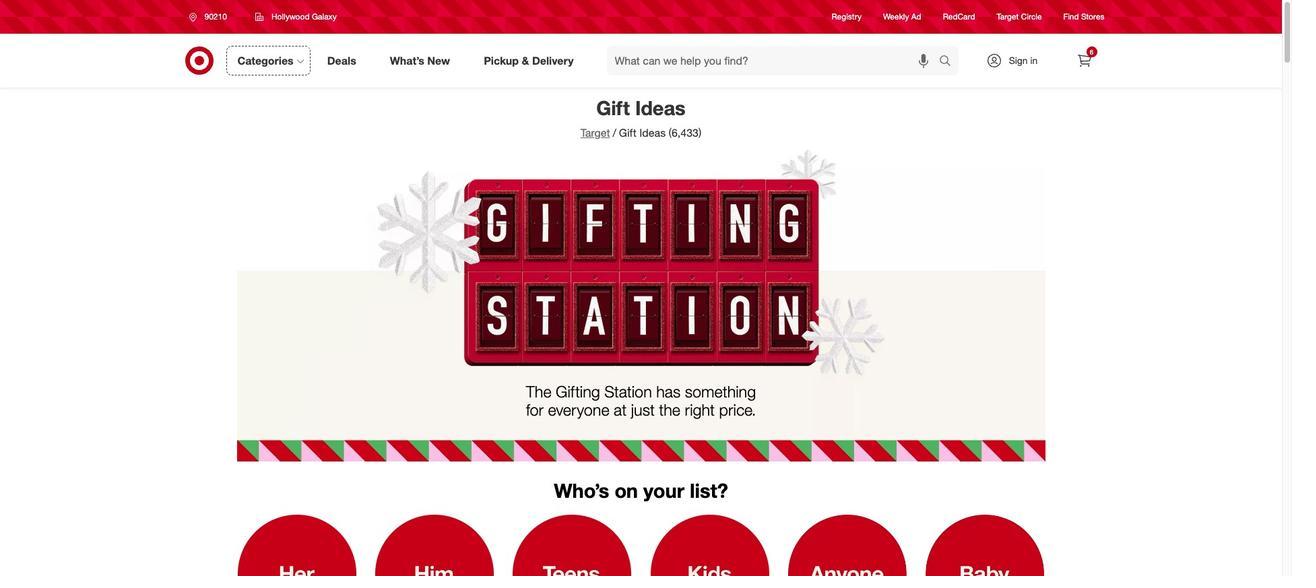 Task type: describe. For each thing, give the bounding box(es) containing it.
hollywood galaxy button
[[247, 5, 346, 29]]

weekly ad link
[[883, 11, 922, 23]]

target inside gift ideas target / gift ideas (6,433)
[[581, 126, 610, 139]]

gift ideas target / gift ideas (6,433)
[[581, 96, 702, 139]]

1 vertical spatial gift
[[619, 126, 637, 139]]

what's new link
[[378, 46, 467, 75]]

something
[[685, 382, 756, 401]]

target circle link
[[997, 11, 1042, 23]]

0 vertical spatial gift
[[597, 96, 630, 120]]

sign in
[[1009, 55, 1038, 66]]

stores
[[1081, 12, 1105, 22]]

the gifting station has something for everyone at just the right price.
[[526, 382, 756, 420]]

everyone
[[548, 400, 609, 420]]

ad
[[911, 12, 922, 22]]

pickup
[[484, 54, 519, 67]]

What can we help you find? suggestions appear below search field
[[607, 46, 942, 75]]

registry link
[[832, 11, 862, 23]]

(6,433)
[[669, 126, 702, 139]]

for
[[526, 400, 544, 420]]

who's on your list?
[[554, 479, 728, 503]]

pickup & delivery link
[[472, 46, 591, 75]]

search button
[[933, 46, 965, 78]]

new
[[427, 54, 450, 67]]

6
[[1090, 48, 1094, 56]]

delivery
[[532, 54, 574, 67]]

gifting
[[556, 382, 600, 401]]

90210
[[204, 11, 227, 22]]

find
[[1064, 12, 1079, 22]]

weekly ad
[[883, 12, 922, 22]]

train station flip board that animates to show gifting station. image
[[237, 149, 1045, 461]]

/
[[613, 126, 616, 139]]

deals
[[327, 54, 356, 67]]

hollywood galaxy
[[271, 11, 337, 22]]

right
[[685, 400, 715, 420]]

registry
[[832, 12, 862, 22]]

has
[[656, 382, 681, 401]]

0 vertical spatial target
[[997, 12, 1019, 22]]

search
[[933, 55, 965, 68]]

what's
[[390, 54, 424, 67]]



Task type: vqa. For each thing, say whether or not it's contained in the screenshot.
39 link
no



Task type: locate. For each thing, give the bounding box(es) containing it.
target left circle
[[997, 12, 1019, 22]]

gift up the /
[[597, 96, 630, 120]]

what's new
[[390, 54, 450, 67]]

target
[[997, 12, 1019, 22], [581, 126, 610, 139]]

0 horizontal spatial target
[[581, 126, 610, 139]]

deals link
[[316, 46, 373, 75]]

gift right the /
[[619, 126, 637, 139]]

1 vertical spatial target
[[581, 126, 610, 139]]

target circle
[[997, 12, 1042, 22]]

categories link
[[226, 46, 310, 75]]

target left the /
[[581, 126, 610, 139]]

1 vertical spatial ideas
[[640, 126, 666, 139]]

6 link
[[1070, 46, 1099, 75]]

gift
[[597, 96, 630, 120], [619, 126, 637, 139]]

pickup & delivery
[[484, 54, 574, 67]]

ideas up (6,433)
[[635, 96, 686, 120]]

target link
[[581, 126, 610, 139]]

circle
[[1021, 12, 1042, 22]]

weekly
[[883, 12, 909, 22]]

1 horizontal spatial target
[[997, 12, 1019, 22]]

price.
[[719, 400, 756, 420]]

the
[[526, 382, 552, 401]]

at
[[614, 400, 627, 420]]

hollywood
[[271, 11, 310, 22]]

your
[[644, 479, 685, 503]]

sign
[[1009, 55, 1028, 66]]

list?
[[690, 479, 728, 503]]

ideas
[[635, 96, 686, 120], [640, 126, 666, 139]]

the
[[659, 400, 681, 420]]

find stores link
[[1064, 11, 1105, 23]]

in
[[1031, 55, 1038, 66]]

0 vertical spatial ideas
[[635, 96, 686, 120]]

redcard
[[943, 12, 975, 22]]

station
[[605, 382, 652, 401]]

on
[[615, 479, 638, 503]]

redcard link
[[943, 11, 975, 23]]

galaxy
[[312, 11, 337, 22]]

find stores
[[1064, 12, 1105, 22]]

sign in link
[[975, 46, 1059, 75]]

who's
[[554, 479, 609, 503]]

categories
[[238, 54, 294, 67]]

&
[[522, 54, 529, 67]]

90210 button
[[180, 5, 241, 29]]

just
[[631, 400, 655, 420]]

ideas left (6,433)
[[640, 126, 666, 139]]



